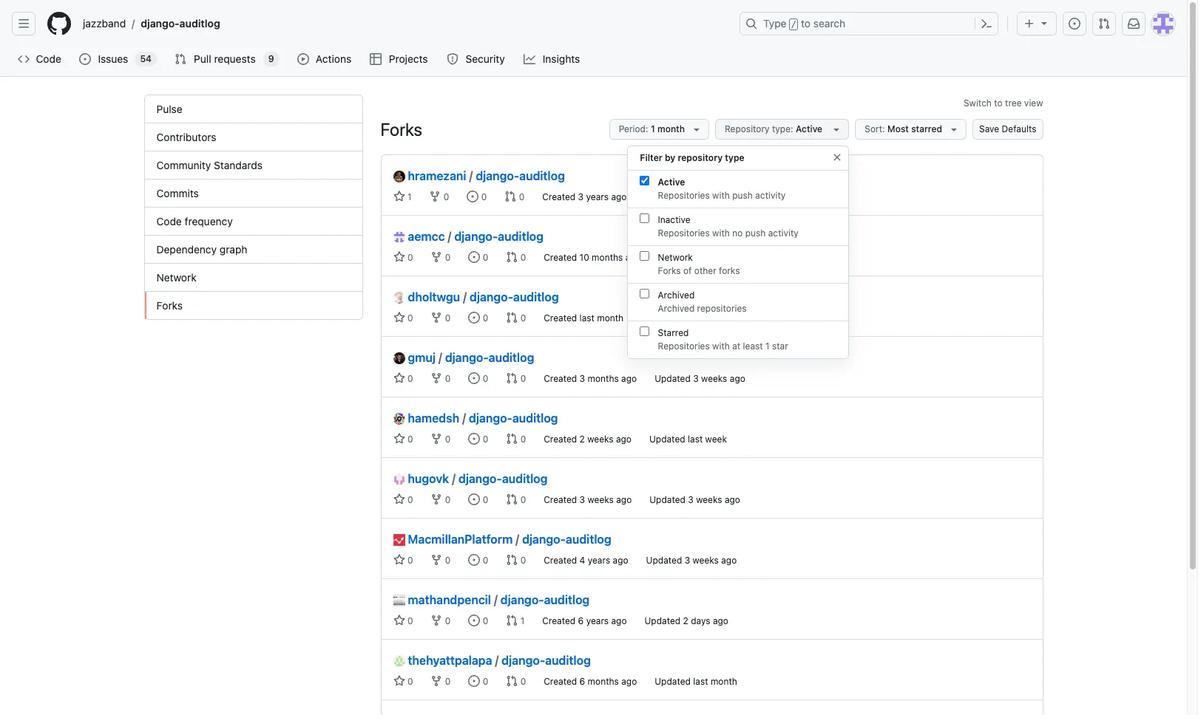 Task type: describe. For each thing, give the bounding box(es) containing it.
search
[[813, 17, 846, 30]]

projects
[[389, 53, 428, 65]]

django- for dholtwgu
[[470, 291, 513, 304]]

git pull request image for aemcc
[[506, 251, 518, 263]]

contributors
[[156, 131, 216, 143]]

close menu image
[[832, 152, 843, 163]]

gmuj
[[408, 351, 436, 365]]

star image for thehyattpalapa
[[393, 676, 405, 688]]

sort: most starred
[[865, 124, 942, 135]]

created 4 years ago
[[544, 555, 628, 567]]

10
[[580, 252, 589, 263]]

repo forked image for hugovk
[[431, 494, 443, 506]]

aemcc
[[408, 230, 445, 243]]

forks inside network forks of other forks
[[658, 266, 681, 277]]

issue opened image for thehyattpalapa
[[468, 676, 480, 688]]

54
[[140, 53, 152, 64]]

period:
[[619, 124, 648, 135]]

switch
[[964, 98, 992, 109]]

requests
[[214, 53, 256, 65]]

issue opened image for hugovk
[[468, 494, 480, 506]]

dependency graph
[[156, 243, 247, 256]]

triangle down image for active
[[831, 124, 843, 135]]

type / to search
[[763, 17, 846, 30]]

created 6 months ago
[[544, 677, 637, 688]]

repo forked image for dholtwgu
[[431, 312, 443, 324]]

dependency
[[156, 243, 217, 256]]

/ django-auditlog for mathandpencil
[[494, 594, 590, 607]]

filter
[[640, 152, 663, 163]]

/ for dholtwgu
[[463, 291, 467, 304]]

weeks for macmillanplatform
[[693, 555, 719, 567]]

network forks of other forks
[[658, 252, 740, 277]]

jazzband link
[[77, 12, 132, 35]]

macmillanplatform
[[408, 533, 513, 547]]

issue opened image for macmillanplatform
[[468, 555, 480, 567]]

type
[[725, 152, 745, 163]]

years for hramezani
[[586, 192, 609, 203]]

git pull request image for gmuj
[[506, 373, 518, 385]]

starred repositories with at least 1 star
[[658, 328, 788, 352]]

insights
[[543, 53, 580, 65]]

pull requests
[[194, 53, 256, 65]]

repositories for active
[[658, 190, 710, 201]]

1 left created 6 years ago
[[518, 616, 525, 627]]

gmuj link
[[393, 349, 436, 367]]

active inside active repositories with push activity
[[658, 177, 685, 188]]

git pull request image for thehyattpalapa
[[506, 676, 518, 688]]

created 3 weeks ago
[[544, 495, 632, 506]]

active repositories with push activity
[[658, 177, 786, 201]]

months for aemcc
[[592, 252, 623, 263]]

jazzband / django-auditlog
[[83, 17, 220, 30]]

created for hramezani
[[542, 192, 576, 203]]

repo forked image for aemcc
[[431, 251, 443, 263]]

dholtwgu link
[[393, 288, 460, 306]]

1 right period:
[[651, 124, 655, 135]]

defaults
[[1002, 124, 1037, 135]]

django-auditlog link for hugovk
[[458, 473, 548, 486]]

repo forked image for gmuj
[[431, 373, 443, 385]]

archived archived repositories
[[658, 290, 747, 314]]

/ django-auditlog for macmillanplatform
[[516, 533, 611, 547]]

hramezani
[[408, 169, 466, 183]]

repositories for inactive
[[658, 228, 710, 239]]

graph
[[220, 243, 247, 256]]

2 for aemcc
[[697, 252, 703, 263]]

filter by repository type
[[640, 152, 745, 163]]

community
[[156, 159, 211, 172]]

with for at
[[712, 341, 730, 352]]

auditlog for gmuj
[[489, 351, 534, 365]]

actions link
[[291, 48, 358, 70]]

no
[[732, 228, 743, 239]]

/ for hugovk
[[452, 473, 456, 486]]

save
[[979, 124, 999, 135]]

switch to tree view
[[964, 98, 1043, 109]]

django- for aemcc
[[454, 230, 498, 243]]

weeks for aemcc
[[705, 252, 731, 263]]

issue opened image for aemcc
[[468, 251, 480, 263]]

git pull request image for hramezani
[[505, 191, 517, 203]]

weeks for gmuj
[[701, 374, 727, 385]]

django-auditlog link for mathandpencil
[[501, 594, 590, 607]]

menu containing active
[[628, 171, 849, 359]]

last for dholtwgu
[[680, 313, 695, 324]]

starred
[[911, 124, 942, 135]]

forks
[[719, 266, 740, 277]]

@aemcc image
[[393, 232, 405, 243]]

command palette image
[[981, 18, 993, 30]]

triangle down image for most starred
[[948, 124, 960, 135]]

updated for thehyattpalapa
[[655, 677, 691, 688]]

pulse link
[[145, 95, 362, 124]]

2 for mathandpencil
[[683, 616, 688, 627]]

created 2 weeks ago
[[544, 434, 632, 445]]

notifications image
[[1128, 18, 1140, 30]]

updated 3 weeks ago for gmuj
[[655, 374, 745, 385]]

code frequency
[[156, 215, 233, 228]]

/ for macmillanplatform
[[516, 533, 519, 547]]

django-auditlog link for gmuj
[[445, 351, 534, 365]]

/ django-auditlog for aemcc
[[448, 230, 544, 243]]

days for mathandpencil
[[691, 616, 710, 627]]

updated 3 weeks ago for hugovk
[[650, 495, 740, 506]]

@mathandpencil image
[[393, 595, 405, 607]]

period: 1 month
[[619, 124, 685, 135]]

django-auditlog link for macmillanplatform
[[522, 533, 611, 547]]

list containing jazzband
[[77, 12, 731, 35]]

auditlog for macmillanplatform
[[566, 533, 611, 547]]

network for network
[[156, 271, 197, 284]]

years for macmillanplatform
[[588, 555, 610, 567]]

updated for aemcc
[[659, 252, 695, 263]]

created for dholtwgu
[[544, 313, 577, 324]]

network for network forks of other forks
[[658, 252, 693, 263]]

@dholtwgu image
[[393, 292, 405, 304]]

insights link
[[518, 48, 587, 70]]

1 inside starred repositories with at least 1 star
[[766, 341, 770, 352]]

/ django-auditlog for hamedsh
[[462, 412, 558, 425]]

updated last week
[[649, 434, 727, 445]]

with for no
[[712, 228, 730, 239]]

auditlog for hugovk
[[502, 473, 548, 486]]

git pull request image for dholtwgu
[[506, 312, 518, 324]]

table image
[[370, 53, 382, 65]]

inactive repositories with no push activity
[[658, 214, 799, 239]]

repo forked image for macmillanplatform
[[431, 555, 443, 567]]

@gmuj image
[[393, 353, 405, 365]]

activity inside inactive repositories with no push activity
[[768, 228, 799, 239]]

thehyattpalapa
[[408, 655, 492, 668]]

triangle down image for 1 month
[[691, 124, 703, 135]]

git pull request image for mathandpencil
[[506, 615, 518, 627]]

updated for mathandpencil
[[645, 616, 681, 627]]

star image for hramezani
[[393, 191, 405, 203]]

star image for dholtwgu
[[393, 312, 405, 324]]

created for mathandpencil
[[542, 616, 576, 627]]

star image for mathandpencil
[[393, 615, 405, 627]]

django-auditlog link for dholtwgu
[[470, 291, 559, 304]]

django- for hamedsh
[[469, 412, 512, 425]]

git pull request image for hugovk
[[506, 494, 518, 506]]

repository type: active
[[725, 124, 825, 135]]

months for gmuj
[[588, 374, 619, 385]]

created for thehyattpalapa
[[544, 677, 577, 688]]

frequency
[[185, 215, 233, 228]]

django- for hramezani
[[476, 169, 519, 183]]

updated last month for thehyattpalapa
[[655, 677, 737, 688]]

years for mathandpencil
[[586, 616, 609, 627]]

4
[[580, 555, 585, 567]]

code link
[[12, 48, 68, 70]]

repository
[[678, 152, 723, 163]]

updated 3 weeks ago for macmillanplatform
[[646, 555, 737, 567]]

updated for macmillanplatform
[[646, 555, 682, 567]]

repo forked image for hramezani
[[429, 191, 441, 203]]

save defaults button
[[973, 119, 1043, 140]]

least
[[743, 341, 763, 352]]

updated for gmuj
[[655, 374, 691, 385]]

dependency graph link
[[145, 236, 362, 264]]

auditlog for aemcc
[[498, 230, 544, 243]]

0 horizontal spatial 1 link
[[393, 191, 412, 203]]

star image for macmillanplatform
[[393, 555, 405, 567]]

week
[[705, 434, 727, 445]]

/ for mathandpencil
[[494, 594, 498, 607]]



Task type: vqa. For each thing, say whether or not it's contained in the screenshot.


Task type: locate. For each thing, give the bounding box(es) containing it.
0
[[441, 192, 449, 203], [479, 192, 487, 203], [517, 192, 525, 203], [405, 252, 413, 263], [443, 252, 451, 263], [480, 252, 488, 263], [518, 252, 526, 263], [405, 313, 413, 324], [443, 313, 451, 324], [480, 313, 488, 324], [518, 313, 526, 324], [405, 374, 413, 385], [443, 374, 451, 385], [480, 374, 488, 385], [518, 374, 526, 385], [405, 434, 413, 445], [443, 434, 451, 445], [480, 434, 488, 445], [518, 434, 526, 445], [405, 495, 413, 506], [443, 495, 451, 506], [480, 495, 488, 506], [518, 495, 526, 506], [405, 555, 413, 567], [443, 555, 451, 567], [480, 555, 488, 567], [518, 555, 526, 567], [405, 616, 413, 627], [443, 616, 451, 627], [480, 616, 488, 627], [405, 677, 413, 688], [443, 677, 451, 688], [480, 677, 488, 688], [518, 677, 526, 688]]

@macmillanplatform image
[[393, 535, 405, 547]]

auditlog for dholtwgu
[[513, 291, 559, 304]]

issue opened image for dholtwgu
[[468, 312, 480, 324]]

0 vertical spatial updated last month
[[641, 313, 724, 324]]

issue opened image
[[79, 53, 91, 65], [468, 312, 480, 324], [468, 433, 480, 445], [468, 555, 480, 567], [468, 615, 480, 627]]

/ django-auditlog for hramezani
[[469, 169, 565, 183]]

with inside starred repositories with at least 1 star
[[712, 341, 730, 352]]

issue opened image
[[1069, 18, 1081, 30], [467, 191, 479, 203], [468, 251, 480, 263], [468, 373, 480, 385], [468, 494, 480, 506], [468, 676, 480, 688]]

2 triangle down image from the left
[[831, 124, 843, 135]]

1 link left created 6 years ago
[[506, 615, 525, 627]]

0 vertical spatial 1 link
[[393, 191, 412, 203]]

repositories down inactive
[[658, 228, 710, 239]]

/ right gmuj
[[439, 351, 442, 365]]

security
[[466, 53, 505, 65]]

django- inside the jazzband / django-auditlog
[[141, 17, 179, 30]]

1 vertical spatial network
[[156, 271, 197, 284]]

0 vertical spatial with
[[712, 190, 730, 201]]

star image for gmuj
[[393, 373, 405, 385]]

django- up 54
[[141, 17, 179, 30]]

repositories
[[658, 190, 710, 201], [658, 228, 710, 239], [658, 341, 710, 352]]

/ inside the jazzband / django-auditlog
[[132, 17, 135, 30]]

years up the created 6 months ago in the bottom of the page
[[586, 616, 609, 627]]

0 vertical spatial push
[[732, 190, 753, 201]]

most
[[888, 124, 909, 135]]

1 days from the top
[[691, 192, 710, 203]]

@hugovk image
[[393, 474, 405, 486]]

active
[[796, 124, 823, 135], [658, 177, 685, 188]]

push inside active repositories with push activity
[[732, 190, 753, 201]]

repo forked image for hamedsh
[[431, 433, 443, 445]]

triangle down image right starred
[[948, 124, 960, 135]]

None checkbox
[[640, 251, 650, 261], [640, 289, 650, 299], [640, 251, 650, 261], [640, 289, 650, 299]]

/ for hramezani
[[469, 169, 473, 183]]

1 repo forked image from the top
[[431, 251, 443, 263]]

star image
[[393, 191, 405, 203], [393, 373, 405, 385], [393, 615, 405, 627], [393, 676, 405, 688]]

django- right hramezani
[[476, 169, 519, 183]]

view
[[1024, 98, 1043, 109]]

type
[[763, 17, 787, 30]]

updated 2 weeks ago
[[659, 252, 749, 263]]

1 horizontal spatial network
[[658, 252, 693, 263]]

0 horizontal spatial code
[[36, 53, 61, 65]]

auditlog
[[179, 17, 220, 30], [519, 169, 565, 183], [498, 230, 544, 243], [513, 291, 559, 304], [489, 351, 534, 365], [512, 412, 558, 425], [502, 473, 548, 486], [566, 533, 611, 547], [544, 594, 590, 607], [545, 655, 591, 668]]

forks link
[[145, 292, 362, 320]]

1 vertical spatial activity
[[768, 228, 799, 239]]

issue opened image for hamedsh
[[468, 433, 480, 445]]

switch to tree view link
[[964, 98, 1043, 109]]

star image for aemcc
[[393, 251, 405, 263]]

repository
[[725, 124, 770, 135]]

months for thehyattpalapa
[[588, 677, 619, 688]]

issue opened image for gmuj
[[468, 373, 480, 385]]

1 vertical spatial updated 2 days ago
[[645, 616, 729, 627]]

repo forked image for thehyattpalapa
[[431, 676, 443, 688]]

star image down @hugovk image
[[393, 494, 405, 506]]

5 star image from the top
[[393, 555, 405, 567]]

/ django-auditlog for dholtwgu
[[463, 291, 559, 304]]

0 vertical spatial forks
[[381, 119, 422, 140]]

0 horizontal spatial to
[[801, 17, 811, 30]]

network
[[658, 252, 693, 263], [156, 271, 197, 284]]

contributors link
[[145, 124, 362, 152]]

repo forked image down aemcc
[[431, 251, 443, 263]]

created down created 6 years ago
[[544, 677, 577, 688]]

/ right macmillanplatform at the bottom of the page
[[516, 533, 519, 547]]

/ right mathandpencil
[[494, 594, 498, 607]]

1 with from the top
[[712, 190, 730, 201]]

updated 2 days ago
[[645, 192, 728, 203], [645, 616, 729, 627]]

repositories up inactive
[[658, 190, 710, 201]]

django- right aemcc
[[454, 230, 498, 243]]

network down 'dependency'
[[156, 271, 197, 284]]

last for thehyattpalapa
[[693, 677, 708, 688]]

mathandpencil link
[[393, 592, 491, 609]]

1 horizontal spatial active
[[796, 124, 823, 135]]

updated for hugovk
[[650, 495, 686, 506]]

0 horizontal spatial active
[[658, 177, 685, 188]]

/ right dholtwgu
[[463, 291, 467, 304]]

repositories inside starred repositories with at least 1 star
[[658, 341, 710, 352]]

active down 'by'
[[658, 177, 685, 188]]

1 vertical spatial 1 link
[[506, 615, 525, 627]]

created 3 years ago
[[542, 192, 627, 203]]

code inside insights element
[[156, 215, 182, 228]]

1 vertical spatial months
[[588, 374, 619, 385]]

1 star image from the top
[[393, 191, 405, 203]]

months down created 6 years ago
[[588, 677, 619, 688]]

/ django-auditlog for thehyattpalapa
[[495, 655, 591, 668]]

auditlog inside the jazzband / django-auditlog
[[179, 17, 220, 30]]

repo forked image
[[431, 251, 443, 263], [431, 433, 443, 445], [431, 555, 443, 567], [431, 676, 443, 688]]

/ right type
[[791, 19, 797, 30]]

star image down @aemcc image
[[393, 251, 405, 263]]

repo forked image down hramezani
[[429, 191, 441, 203]]

0 vertical spatial network
[[658, 252, 693, 263]]

0 vertical spatial updated 2 days ago
[[645, 192, 728, 203]]

1 horizontal spatial triangle down image
[[831, 124, 843, 135]]

commits link
[[145, 180, 362, 208]]

/ right hamedsh
[[462, 412, 466, 425]]

0 vertical spatial months
[[592, 252, 623, 263]]

month
[[657, 124, 685, 135], [597, 313, 624, 324], [697, 313, 724, 324], [711, 677, 737, 688]]

with up inactive repositories with no push activity
[[712, 190, 730, 201]]

thehyattpalapa link
[[393, 652, 492, 670]]

code image
[[18, 53, 30, 65]]

@hramezani image
[[393, 171, 405, 183]]

forks inside insights element
[[156, 300, 183, 312]]

aemcc link
[[393, 228, 445, 246]]

hugovk
[[408, 473, 449, 486]]

0 vertical spatial years
[[586, 192, 609, 203]]

1 vertical spatial updated 3 weeks ago
[[650, 495, 740, 506]]

star image down @hramezani icon
[[393, 191, 405, 203]]

play image
[[297, 53, 309, 65]]

to left the tree
[[994, 98, 1003, 109]]

django-auditlog link for thehyattpalapa
[[502, 655, 591, 668]]

push inside inactive repositories with no push activity
[[745, 228, 766, 239]]

/ django-auditlog
[[469, 169, 565, 183], [448, 230, 544, 243], [463, 291, 559, 304], [439, 351, 534, 365], [462, 412, 558, 425], [452, 473, 548, 486], [516, 533, 611, 547], [494, 594, 590, 607], [495, 655, 591, 668]]

1 vertical spatial updated last month
[[655, 677, 737, 688]]

days
[[691, 192, 710, 203], [691, 616, 710, 627]]

years up created 10 months ago
[[586, 192, 609, 203]]

projects link
[[364, 48, 435, 70]]

django- for thehyattpalapa
[[502, 655, 545, 668]]

created last month
[[544, 313, 624, 324]]

/ right hugovk
[[452, 473, 456, 486]]

repositories
[[697, 303, 747, 314]]

2 horizontal spatial triangle down image
[[948, 124, 960, 135]]

repo forked image down hamedsh
[[431, 433, 443, 445]]

activity right no
[[768, 228, 799, 239]]

/ right hramezani
[[469, 169, 473, 183]]

activity up inactive repositories with no push activity
[[755, 190, 786, 201]]

django- right hamedsh
[[469, 412, 512, 425]]

1 triangle down image from the left
[[691, 124, 703, 135]]

triangle down image up repository
[[691, 124, 703, 135]]

ago
[[611, 192, 627, 203], [713, 192, 728, 203], [626, 252, 641, 263], [734, 252, 749, 263], [621, 374, 637, 385], [730, 374, 745, 385], [616, 434, 632, 445], [616, 495, 632, 506], [725, 495, 740, 506], [613, 555, 628, 567], [721, 555, 737, 567], [611, 616, 627, 627], [713, 616, 729, 627], [621, 677, 637, 688]]

created for aemcc
[[544, 252, 577, 263]]

jazzband
[[83, 17, 126, 30]]

2 horizontal spatial forks
[[658, 266, 681, 277]]

0 vertical spatial days
[[691, 192, 710, 203]]

1 horizontal spatial to
[[994, 98, 1003, 109]]

hugovk link
[[393, 470, 449, 488]]

2 star image from the top
[[393, 312, 405, 324]]

repo forked image down the thehyattpalapa link
[[431, 676, 443, 688]]

6 down created 6 years ago
[[580, 677, 585, 688]]

1 vertical spatial years
[[588, 555, 610, 567]]

/ for aemcc
[[448, 230, 451, 243]]

2 vertical spatial repositories
[[658, 341, 710, 352]]

/ inside type / to search
[[791, 19, 797, 30]]

code down commits
[[156, 215, 182, 228]]

with
[[712, 190, 730, 201], [712, 228, 730, 239], [712, 341, 730, 352]]

0 horizontal spatial triangle down image
[[691, 124, 703, 135]]

0 horizontal spatial forks
[[156, 300, 183, 312]]

active right type:
[[796, 124, 823, 135]]

6 down 4
[[578, 616, 584, 627]]

3 star image from the top
[[393, 433, 405, 445]]

star
[[772, 341, 788, 352]]

created left 10
[[544, 252, 577, 263]]

created up created 10 months ago
[[542, 192, 576, 203]]

commits
[[156, 187, 199, 200]]

django-auditlog link for hamedsh
[[469, 412, 558, 425]]

0 vertical spatial activity
[[755, 190, 786, 201]]

django- right dholtwgu
[[470, 291, 513, 304]]

2 vertical spatial with
[[712, 341, 730, 352]]

/ right jazzband
[[132, 17, 135, 30]]

star image down @hamedsh icon
[[393, 433, 405, 445]]

hamedsh
[[408, 412, 459, 425]]

repositories for starred
[[658, 341, 710, 352]]

2 vertical spatial forks
[[156, 300, 183, 312]]

0 vertical spatial 6
[[578, 616, 584, 627]]

dholtwgu
[[408, 291, 460, 304]]

months right 10
[[592, 252, 623, 263]]

1 horizontal spatial forks
[[381, 119, 422, 140]]

updated for dholtwgu
[[641, 313, 677, 324]]

created
[[542, 192, 576, 203], [544, 252, 577, 263], [544, 313, 577, 324], [544, 374, 577, 385], [544, 434, 577, 445], [544, 495, 577, 506], [544, 555, 577, 567], [542, 616, 576, 627], [544, 677, 577, 688]]

created down created 4 years ago
[[542, 616, 576, 627]]

inactive
[[658, 214, 691, 226]]

django- for mathandpencil
[[501, 594, 544, 607]]

repositories inside active repositories with push activity
[[658, 190, 710, 201]]

triangle down image up close menu icon on the right of page
[[831, 124, 843, 135]]

created up the created 3 months ago
[[544, 313, 577, 324]]

push up inactive repositories with no push activity
[[732, 190, 753, 201]]

git pull request image
[[175, 53, 186, 65], [505, 191, 517, 203], [506, 251, 518, 263], [506, 312, 518, 324], [506, 373, 518, 385], [506, 433, 518, 445], [506, 615, 518, 627]]

3 repositories from the top
[[658, 341, 710, 352]]

forks up @hramezani icon
[[381, 119, 422, 140]]

by
[[665, 152, 675, 163]]

graph image
[[524, 53, 536, 65]]

created down created last month
[[544, 374, 577, 385]]

1 vertical spatial archived
[[658, 303, 695, 314]]

1 vertical spatial to
[[994, 98, 1003, 109]]

1 link down @hramezani icon
[[393, 191, 412, 203]]

star image
[[393, 251, 405, 263], [393, 312, 405, 324], [393, 433, 405, 445], [393, 494, 405, 506], [393, 555, 405, 567]]

3 repo forked image from the top
[[431, 555, 443, 567]]

0 vertical spatial code
[[36, 53, 61, 65]]

/ right aemcc
[[448, 230, 451, 243]]

repo forked image down dholtwgu
[[431, 312, 443, 324]]

of
[[683, 266, 692, 277]]

community standards link
[[145, 152, 362, 180]]

at
[[732, 341, 740, 352]]

security link
[[441, 48, 512, 70]]

2 vertical spatial years
[[586, 616, 609, 627]]

hamedsh link
[[393, 410, 459, 428]]

menu
[[628, 171, 849, 359]]

to left search
[[801, 17, 811, 30]]

2 star image from the top
[[393, 373, 405, 385]]

/ for hamedsh
[[462, 412, 466, 425]]

hramezani link
[[393, 167, 466, 185]]

/ django-auditlog for hugovk
[[452, 473, 548, 486]]

/ django-auditlog for gmuj
[[439, 351, 534, 365]]

network up of
[[658, 252, 693, 263]]

code frequency link
[[145, 208, 362, 236]]

community standards
[[156, 159, 263, 172]]

code for code frequency
[[156, 215, 182, 228]]

1 vertical spatial 6
[[580, 677, 585, 688]]

0 vertical spatial updated 3 weeks ago
[[655, 374, 745, 385]]

created for hamedsh
[[544, 434, 577, 445]]

created up created 4 years ago
[[544, 495, 577, 506]]

2 days from the top
[[691, 616, 710, 627]]

1 vertical spatial forks
[[658, 266, 681, 277]]

with inside inactive repositories with no push activity
[[712, 228, 730, 239]]

3 with from the top
[[712, 341, 730, 352]]

1 horizontal spatial code
[[156, 215, 182, 228]]

django- right gmuj
[[445, 351, 489, 365]]

django- right hugovk
[[458, 473, 502, 486]]

1 archived from the top
[[658, 290, 695, 301]]

django- up created 4 years ago
[[522, 533, 566, 547]]

/
[[132, 17, 135, 30], [791, 19, 797, 30], [469, 169, 473, 183], [448, 230, 451, 243], [463, 291, 467, 304], [439, 351, 442, 365], [462, 412, 466, 425], [452, 473, 456, 486], [516, 533, 519, 547], [494, 594, 498, 607], [495, 655, 499, 668]]

repo forked image down mathandpencil link at the left bottom
[[431, 615, 443, 627]]

@thehyattpalapa image
[[393, 656, 405, 668]]

django- up the created 6 months ago in the bottom of the page
[[502, 655, 545, 668]]

forks down 'dependency'
[[156, 300, 183, 312]]

2 with from the top
[[712, 228, 730, 239]]

3 triangle down image from the left
[[948, 124, 960, 135]]

None checkbox
[[640, 176, 650, 186], [640, 214, 650, 223], [640, 327, 650, 337], [640, 176, 650, 186], [640, 214, 650, 223], [640, 327, 650, 337]]

with left no
[[712, 228, 730, 239]]

2 repositories from the top
[[658, 228, 710, 239]]

star image for hugovk
[[393, 494, 405, 506]]

repo forked image for mathandpencil
[[431, 615, 443, 627]]

0 horizontal spatial network
[[156, 271, 197, 284]]

with left at
[[712, 341, 730, 352]]

star image down @thehyattpalapa image
[[393, 676, 405, 688]]

with for push
[[712, 190, 730, 201]]

4 repo forked image from the top
[[431, 676, 443, 688]]

1 down @hramezani icon
[[405, 192, 412, 203]]

updated for hramezani
[[645, 192, 681, 203]]

3 star image from the top
[[393, 615, 405, 627]]

forks
[[381, 119, 422, 140], [658, 266, 681, 277], [156, 300, 183, 312]]

created up created 3 weeks ago
[[544, 434, 577, 445]]

push
[[732, 190, 753, 201], [745, 228, 766, 239]]

years right 4
[[588, 555, 610, 567]]

1
[[651, 124, 655, 135], [405, 192, 412, 203], [766, 341, 770, 352], [518, 616, 525, 627]]

1 link
[[393, 191, 412, 203], [506, 615, 525, 627]]

1 repositories from the top
[[658, 190, 710, 201]]

1 left star
[[766, 341, 770, 352]]

archived up 'starred'
[[658, 303, 695, 314]]

9
[[268, 53, 274, 64]]

repositories down 'starred'
[[658, 341, 710, 352]]

1 vertical spatial with
[[712, 228, 730, 239]]

0 vertical spatial archived
[[658, 290, 695, 301]]

django- for gmuj
[[445, 351, 489, 365]]

standards
[[214, 159, 263, 172]]

2 vertical spatial updated 3 weeks ago
[[646, 555, 737, 567]]

network link
[[145, 264, 362, 292]]

actions
[[316, 53, 351, 65]]

homepage image
[[47, 12, 71, 36]]

shield image
[[447, 53, 459, 65]]

1 vertical spatial active
[[658, 177, 685, 188]]

1 vertical spatial code
[[156, 215, 182, 228]]

pull
[[194, 53, 211, 65]]

repo forked image
[[429, 191, 441, 203], [431, 312, 443, 324], [431, 373, 443, 385], [431, 494, 443, 506], [431, 615, 443, 627]]

pulse
[[156, 103, 182, 115]]

activity
[[755, 190, 786, 201], [768, 228, 799, 239]]

auditlog for hramezani
[[519, 169, 565, 183]]

1 updated 2 days ago from the top
[[645, 192, 728, 203]]

0 link
[[429, 191, 449, 203], [467, 191, 487, 203], [505, 191, 525, 203], [393, 251, 413, 263], [431, 251, 451, 263], [468, 251, 488, 263], [506, 251, 526, 263], [393, 312, 413, 324], [431, 312, 451, 324], [468, 312, 488, 324], [506, 312, 526, 324], [393, 373, 413, 385], [431, 373, 451, 385], [468, 373, 488, 385], [506, 373, 526, 385], [393, 433, 413, 445], [431, 433, 451, 445], [468, 433, 488, 445], [506, 433, 526, 445], [393, 494, 413, 506], [431, 494, 451, 506], [468, 494, 488, 506], [506, 494, 526, 506], [393, 555, 413, 567], [431, 555, 451, 567], [468, 555, 488, 567], [506, 555, 526, 567], [393, 615, 413, 627], [431, 615, 451, 627], [468, 615, 488, 627], [393, 676, 413, 688], [431, 676, 451, 688], [468, 676, 488, 688], [506, 676, 526, 688]]

created for hugovk
[[544, 495, 577, 506]]

4 star image from the top
[[393, 676, 405, 688]]

django-auditlog link for hramezani
[[476, 169, 565, 183]]

type:
[[772, 124, 793, 135]]

plus image
[[1024, 18, 1035, 30]]

1 star image from the top
[[393, 251, 405, 263]]

star image down @macmillanplatform image
[[393, 555, 405, 567]]

created for macmillanplatform
[[544, 555, 577, 567]]

star image down @gmuj image
[[393, 373, 405, 385]]

list
[[77, 12, 731, 35]]

@hamedsh image
[[393, 413, 405, 425]]

auditlog for hamedsh
[[512, 412, 558, 425]]

0 vertical spatial active
[[796, 124, 823, 135]]

mathandpencil
[[408, 594, 491, 607]]

triangle down image
[[691, 124, 703, 135], [831, 124, 843, 135], [948, 124, 960, 135]]

repo forked image down hugovk
[[431, 494, 443, 506]]

updated 2 days ago for hramezani
[[645, 192, 728, 203]]

2 updated 2 days ago from the top
[[645, 616, 729, 627]]

/ right thehyattpalapa
[[495, 655, 499, 668]]

starred
[[658, 328, 689, 339]]

django-auditlog link for aemcc
[[454, 230, 544, 243]]

django- up created 6 years ago
[[501, 594, 544, 607]]

django- for macmillanplatform
[[522, 533, 566, 547]]

auditlog for mathandpencil
[[544, 594, 590, 607]]

updated last month for dholtwgu
[[641, 313, 724, 324]]

updated 2 days ago for mathandpencil
[[645, 616, 729, 627]]

repositories inside inactive repositories with no push activity
[[658, 228, 710, 239]]

sort:
[[865, 124, 885, 135]]

1 horizontal spatial 1 link
[[506, 615, 525, 627]]

git pull request image for hamedsh
[[506, 433, 518, 445]]

4 star image from the top
[[393, 494, 405, 506]]

created left 4
[[544, 555, 577, 567]]

1 vertical spatial days
[[691, 616, 710, 627]]

network inside network link
[[156, 271, 197, 284]]

archived down of
[[658, 290, 695, 301]]

git pull request image
[[1098, 18, 1110, 30], [506, 494, 518, 506], [506, 555, 518, 567], [506, 676, 518, 688]]

0 vertical spatial to
[[801, 17, 811, 30]]

insights element
[[144, 95, 363, 320]]

created 3 months ago
[[544, 374, 637, 385]]

issues
[[98, 53, 128, 65]]

repo forked image down the macmillanplatform link
[[431, 555, 443, 567]]

6 for thehyattpalapa
[[580, 677, 585, 688]]

with inside active repositories with push activity
[[712, 190, 730, 201]]

6 for mathandpencil
[[578, 616, 584, 627]]

2 vertical spatial months
[[588, 677, 619, 688]]

star image down @dholtwgu image
[[393, 312, 405, 324]]

push right no
[[745, 228, 766, 239]]

star image down @mathandpencil image
[[393, 615, 405, 627]]

forks left of
[[658, 266, 681, 277]]

save defaults
[[979, 124, 1037, 135]]

0 vertical spatial repositories
[[658, 190, 710, 201]]

django- for hugovk
[[458, 473, 502, 486]]

1 vertical spatial repositories
[[658, 228, 710, 239]]

repo forked image down gmuj
[[431, 373, 443, 385]]

triangle down image
[[1038, 17, 1050, 29]]

django-
[[141, 17, 179, 30], [476, 169, 519, 183], [454, 230, 498, 243], [470, 291, 513, 304], [445, 351, 489, 365], [469, 412, 512, 425], [458, 473, 502, 486], [522, 533, 566, 547], [501, 594, 544, 607], [502, 655, 545, 668]]

tree
[[1005, 98, 1022, 109]]

macmillanplatform link
[[393, 531, 513, 549]]

1 vertical spatial push
[[745, 228, 766, 239]]

2 repo forked image from the top
[[431, 433, 443, 445]]

code right code icon
[[36, 53, 61, 65]]

weeks
[[705, 252, 731, 263], [701, 374, 727, 385], [587, 434, 614, 445], [588, 495, 614, 506], [696, 495, 722, 506], [693, 555, 719, 567]]

/ for gmuj
[[439, 351, 442, 365]]

network inside network forks of other forks
[[658, 252, 693, 263]]

months up created 2 weeks ago
[[588, 374, 619, 385]]

issue opened image for mathandpencil
[[468, 615, 480, 627]]

2 archived from the top
[[658, 303, 695, 314]]

created 10 months ago
[[544, 252, 641, 263]]

activity inside active repositories with push activity
[[755, 190, 786, 201]]

updated
[[645, 192, 681, 203], [659, 252, 695, 263], [641, 313, 677, 324], [655, 374, 691, 385], [649, 434, 685, 445], [650, 495, 686, 506], [646, 555, 682, 567], [645, 616, 681, 627], [655, 677, 691, 688]]

git pull request image for macmillanplatform
[[506, 555, 518, 567]]



